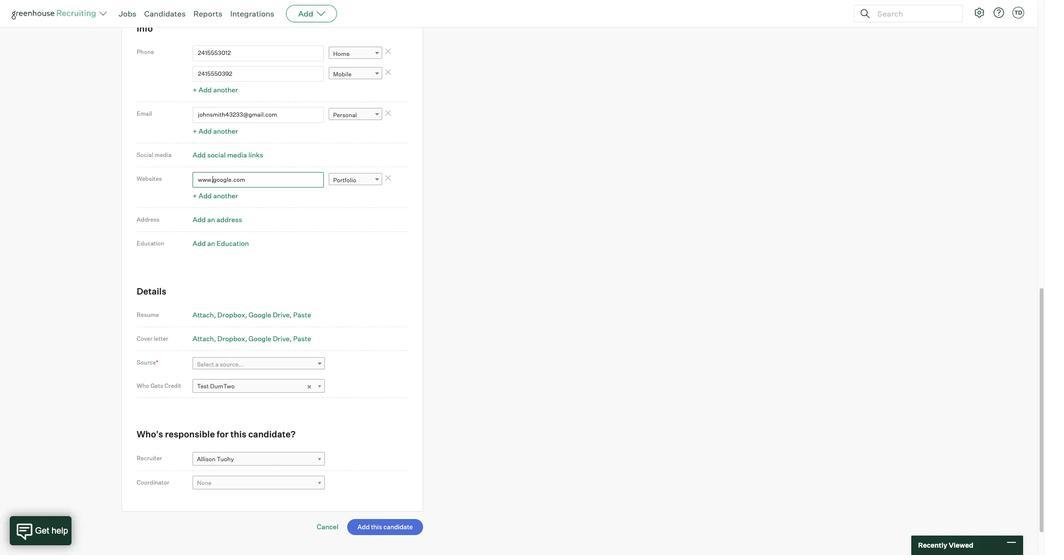 Task type: vqa. For each thing, say whether or not it's contained in the screenshot.


Task type: describe. For each thing, give the bounding box(es) containing it.
paste link for resume
[[293, 311, 311, 319]]

*
[[156, 359, 158, 367]]

resume
[[137, 312, 159, 319]]

attach dropbox google drive paste for cover letter
[[193, 335, 311, 343]]

cancel
[[317, 523, 339, 532]]

select a source...
[[197, 361, 244, 368]]

candidates link
[[144, 9, 186, 18]]

gets
[[151, 382, 163, 390]]

social
[[137, 151, 153, 158]]

phone
[[137, 48, 154, 56]]

attach link for resume
[[193, 311, 216, 319]]

google for resume
[[249, 311, 271, 319]]

1 horizontal spatial media
[[227, 151, 247, 159]]

links
[[248, 151, 263, 159]]

add social media links link
[[193, 151, 263, 159]]

address
[[217, 215, 242, 224]]

paste for cover letter
[[293, 335, 311, 343]]

google drive link for cover letter
[[249, 335, 292, 343]]

none
[[197, 480, 212, 487]]

0 horizontal spatial media
[[155, 151, 172, 158]]

reports
[[193, 9, 223, 18]]

info
[[137, 23, 153, 33]]

none link
[[193, 477, 325, 491]]

reports link
[[193, 9, 223, 18]]

Search text field
[[875, 7, 954, 21]]

mobile
[[333, 71, 352, 78]]

configure image
[[974, 7, 986, 18]]

recently
[[919, 542, 948, 550]]

dumtwo
[[210, 383, 235, 390]]

details
[[137, 286, 166, 297]]

source...
[[220, 361, 244, 368]]

+ for websites
[[193, 192, 197, 200]]

home link
[[329, 47, 382, 61]]

letter
[[154, 335, 168, 343]]

attach link for cover letter
[[193, 335, 216, 343]]

+ add another for email
[[193, 127, 238, 135]]

mobile link
[[329, 67, 382, 81]]

for
[[217, 429, 229, 440]]

personal
[[333, 112, 357, 119]]

td button
[[1011, 5, 1027, 20]]

google for cover letter
[[249, 335, 271, 343]]

social
[[207, 151, 226, 159]]

paste link for cover letter
[[293, 335, 311, 343]]

add button
[[286, 5, 337, 22]]

select a source... link
[[193, 357, 325, 372]]

candidate?
[[248, 429, 296, 440]]

who's
[[137, 429, 163, 440]]

attach for resume
[[193, 311, 214, 319]]

attach for cover letter
[[193, 335, 214, 343]]

responsible
[[165, 429, 215, 440]]

add inside "popup button"
[[298, 9, 313, 18]]

add an address
[[193, 215, 242, 224]]

source
[[137, 359, 156, 367]]

dropbox link for cover letter
[[218, 335, 247, 343]]

add social media links
[[193, 151, 263, 159]]

add an education
[[193, 239, 249, 248]]

allison tuohy
[[197, 456, 234, 463]]

drive for cover letter
[[273, 335, 290, 343]]

dropbox link for resume
[[218, 311, 247, 319]]

email
[[137, 110, 152, 117]]

a
[[215, 361, 219, 368]]

0 horizontal spatial education
[[137, 240, 164, 247]]

add an address link
[[193, 215, 242, 224]]

another for phone
[[213, 86, 238, 94]]



Task type: locate. For each thing, give the bounding box(es) containing it.
+ add another
[[193, 86, 238, 94], [193, 127, 238, 135], [193, 192, 238, 200]]

add inside websites 'element'
[[199, 192, 212, 200]]

2 dropbox link from the top
[[218, 335, 247, 343]]

another for websites
[[213, 192, 238, 200]]

an
[[207, 215, 215, 224], [207, 239, 215, 248]]

recently viewed
[[919, 542, 974, 550]]

test
[[197, 383, 209, 390]]

2 google drive link from the top
[[249, 335, 292, 343]]

jobs link
[[119, 9, 136, 18]]

dropbox
[[218, 311, 245, 319], [218, 335, 245, 343]]

None text field
[[193, 45, 324, 61]]

allison
[[197, 456, 216, 463]]

td
[[1015, 9, 1023, 16]]

an for address
[[207, 215, 215, 224]]

who gets credit
[[137, 382, 181, 390]]

portfolio link
[[329, 173, 382, 187]]

1 horizontal spatial education
[[217, 239, 249, 248]]

1 attach link from the top
[[193, 311, 216, 319]]

portfolio
[[333, 177, 357, 184]]

1 another from the top
[[213, 86, 238, 94]]

1 vertical spatial +
[[193, 127, 197, 135]]

3 + add another link from the top
[[193, 192, 238, 200]]

1 vertical spatial attach
[[193, 335, 214, 343]]

education
[[217, 239, 249, 248], [137, 240, 164, 247]]

None submit
[[347, 520, 423, 536]]

0 vertical spatial attach
[[193, 311, 214, 319]]

0 vertical spatial +
[[193, 86, 197, 94]]

0 vertical spatial paste
[[293, 311, 311, 319]]

integrations
[[230, 9, 274, 18]]

select
[[197, 361, 214, 368]]

+ add another for phone
[[193, 86, 238, 94]]

media left links
[[227, 151, 247, 159]]

websites element
[[193, 172, 408, 203]]

another
[[213, 86, 238, 94], [213, 127, 238, 135], [213, 192, 238, 200]]

2 paste link from the top
[[293, 335, 311, 343]]

0 vertical spatial dropbox
[[218, 311, 245, 319]]

2 attach dropbox google drive paste from the top
[[193, 335, 311, 343]]

1 + add another link from the top
[[193, 86, 238, 94]]

1 vertical spatial google drive link
[[249, 335, 292, 343]]

1 vertical spatial dropbox link
[[218, 335, 247, 343]]

drive
[[273, 311, 290, 319], [273, 335, 290, 343]]

3 + add another from the top
[[193, 192, 238, 200]]

0 vertical spatial google drive link
[[249, 311, 292, 319]]

jobs
[[119, 9, 136, 18]]

+ add another link
[[193, 86, 238, 94], [193, 127, 238, 135], [193, 192, 238, 200]]

+ add another link for phone
[[193, 86, 238, 94]]

attach dropbox google drive paste
[[193, 311, 311, 319], [193, 335, 311, 343]]

1 vertical spatial attach link
[[193, 335, 216, 343]]

cover letter
[[137, 335, 168, 343]]

0 vertical spatial another
[[213, 86, 238, 94]]

source *
[[137, 359, 158, 367]]

+ add another link for email
[[193, 127, 238, 135]]

attach dropbox google drive paste for resume
[[193, 311, 311, 319]]

credit
[[165, 382, 181, 390]]

personal link
[[329, 108, 382, 122]]

this
[[231, 429, 247, 440]]

address
[[137, 216, 160, 223]]

2 attach from the top
[[193, 335, 214, 343]]

websites
[[137, 175, 162, 182]]

media right 'social'
[[155, 151, 172, 158]]

+ for email
[[193, 127, 197, 135]]

1 drive from the top
[[273, 311, 290, 319]]

1 an from the top
[[207, 215, 215, 224]]

1 google drive link from the top
[[249, 311, 292, 319]]

3 + from the top
[[193, 192, 197, 200]]

attach link
[[193, 311, 216, 319], [193, 335, 216, 343]]

+ inside websites 'element'
[[193, 192, 197, 200]]

None text field
[[193, 66, 324, 82], [193, 107, 324, 123], [193, 172, 324, 188], [193, 66, 324, 82], [193, 107, 324, 123], [193, 172, 324, 188]]

0 vertical spatial google
[[249, 311, 271, 319]]

+
[[193, 86, 197, 94], [193, 127, 197, 135], [193, 192, 197, 200]]

td button
[[1013, 7, 1025, 18]]

+ add another for websites
[[193, 192, 238, 200]]

who's responsible for this candidate?
[[137, 429, 296, 440]]

2 drive from the top
[[273, 335, 290, 343]]

+ for phone
[[193, 86, 197, 94]]

+ add another inside websites 'element'
[[193, 192, 238, 200]]

1 vertical spatial paste
[[293, 335, 311, 343]]

2 an from the top
[[207, 239, 215, 248]]

2 dropbox from the top
[[218, 335, 245, 343]]

google drive link for resume
[[249, 311, 292, 319]]

viewed
[[949, 542, 974, 550]]

1 vertical spatial attach dropbox google drive paste
[[193, 335, 311, 343]]

an left address
[[207, 215, 215, 224]]

tuohy
[[217, 456, 234, 463]]

coordinator
[[137, 479, 169, 486]]

another for email
[[213, 127, 238, 135]]

attach
[[193, 311, 214, 319], [193, 335, 214, 343]]

+ add another link for websites
[[193, 192, 238, 200]]

2 + add another from the top
[[193, 127, 238, 135]]

1 paste from the top
[[293, 311, 311, 319]]

integrations link
[[230, 9, 274, 18]]

paste for resume
[[293, 311, 311, 319]]

1 dropbox from the top
[[218, 311, 245, 319]]

2 google from the top
[[249, 335, 271, 343]]

dropbox for cover letter
[[218, 335, 245, 343]]

1 vertical spatial + add another
[[193, 127, 238, 135]]

0 vertical spatial attach link
[[193, 311, 216, 319]]

2 another from the top
[[213, 127, 238, 135]]

who
[[137, 382, 149, 390]]

another inside websites 'element'
[[213, 192, 238, 200]]

1 + from the top
[[193, 86, 197, 94]]

2 vertical spatial another
[[213, 192, 238, 200]]

paste
[[293, 311, 311, 319], [293, 335, 311, 343]]

1 vertical spatial paste link
[[293, 335, 311, 343]]

cancel link
[[317, 523, 339, 532]]

1 attach from the top
[[193, 311, 214, 319]]

media
[[227, 151, 247, 159], [155, 151, 172, 158]]

1 vertical spatial an
[[207, 239, 215, 248]]

1 dropbox link from the top
[[218, 311, 247, 319]]

social media
[[137, 151, 172, 158]]

cover
[[137, 335, 153, 343]]

add
[[298, 9, 313, 18], [199, 86, 212, 94], [199, 127, 212, 135], [193, 151, 206, 159], [199, 192, 212, 200], [193, 215, 206, 224], [193, 239, 206, 248]]

google drive link
[[249, 311, 292, 319], [249, 335, 292, 343]]

2 paste from the top
[[293, 335, 311, 343]]

1 vertical spatial another
[[213, 127, 238, 135]]

1 google from the top
[[249, 311, 271, 319]]

google
[[249, 311, 271, 319], [249, 335, 271, 343]]

1 attach dropbox google drive paste from the top
[[193, 311, 311, 319]]

0 vertical spatial attach dropbox google drive paste
[[193, 311, 311, 319]]

drive for resume
[[273, 311, 290, 319]]

test dumtwo link
[[193, 380, 325, 394]]

allison tuohy link
[[193, 452, 325, 466]]

recruiter
[[137, 455, 162, 462]]

2 vertical spatial + add another
[[193, 192, 238, 200]]

2 attach link from the top
[[193, 335, 216, 343]]

0 vertical spatial drive
[[273, 311, 290, 319]]

0 vertical spatial + add another link
[[193, 86, 238, 94]]

1 vertical spatial + add another link
[[193, 127, 238, 135]]

an for education
[[207, 239, 215, 248]]

1 vertical spatial dropbox
[[218, 335, 245, 343]]

add an education link
[[193, 239, 249, 248]]

candidates
[[144, 9, 186, 18]]

test dumtwo
[[197, 383, 235, 390]]

3 another from the top
[[213, 192, 238, 200]]

0 vertical spatial + add another
[[193, 86, 238, 94]]

an down add an address link
[[207, 239, 215, 248]]

2 vertical spatial +
[[193, 192, 197, 200]]

2 + add another link from the top
[[193, 127, 238, 135]]

dropbox link
[[218, 311, 247, 319], [218, 335, 247, 343]]

paste link
[[293, 311, 311, 319], [293, 335, 311, 343]]

0 vertical spatial paste link
[[293, 311, 311, 319]]

1 + add another from the top
[[193, 86, 238, 94]]

dropbox for resume
[[218, 311, 245, 319]]

0 vertical spatial dropbox link
[[218, 311, 247, 319]]

home
[[333, 50, 350, 57]]

1 vertical spatial google
[[249, 335, 271, 343]]

2 + from the top
[[193, 127, 197, 135]]

1 paste link from the top
[[293, 311, 311, 319]]

1 vertical spatial drive
[[273, 335, 290, 343]]

2 vertical spatial + add another link
[[193, 192, 238, 200]]

greenhouse recruiting image
[[12, 8, 99, 19]]

0 vertical spatial an
[[207, 215, 215, 224]]



